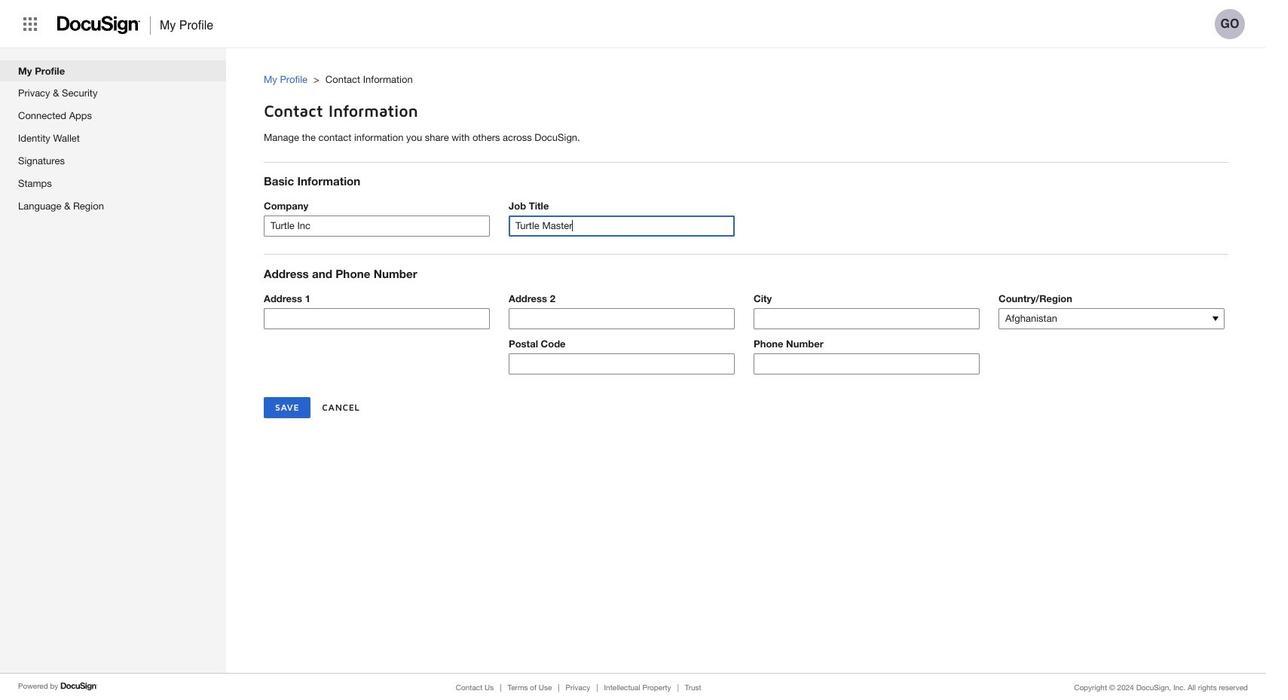 Task type: describe. For each thing, give the bounding box(es) containing it.
0 vertical spatial docusign image
[[57, 11, 141, 39]]

breadcrumb region
[[264, 58, 1267, 90]]



Task type: locate. For each thing, give the bounding box(es) containing it.
None text field
[[265, 309, 489, 329], [510, 354, 735, 374], [755, 354, 980, 374], [265, 309, 489, 329], [510, 354, 735, 374], [755, 354, 980, 374]]

docusign image
[[57, 11, 141, 39], [61, 681, 98, 693]]

None text field
[[265, 217, 489, 236], [510, 217, 735, 236], [510, 309, 735, 329], [755, 309, 980, 329], [265, 217, 489, 236], [510, 217, 735, 236], [510, 309, 735, 329], [755, 309, 980, 329]]

1 vertical spatial docusign image
[[61, 681, 98, 693]]



